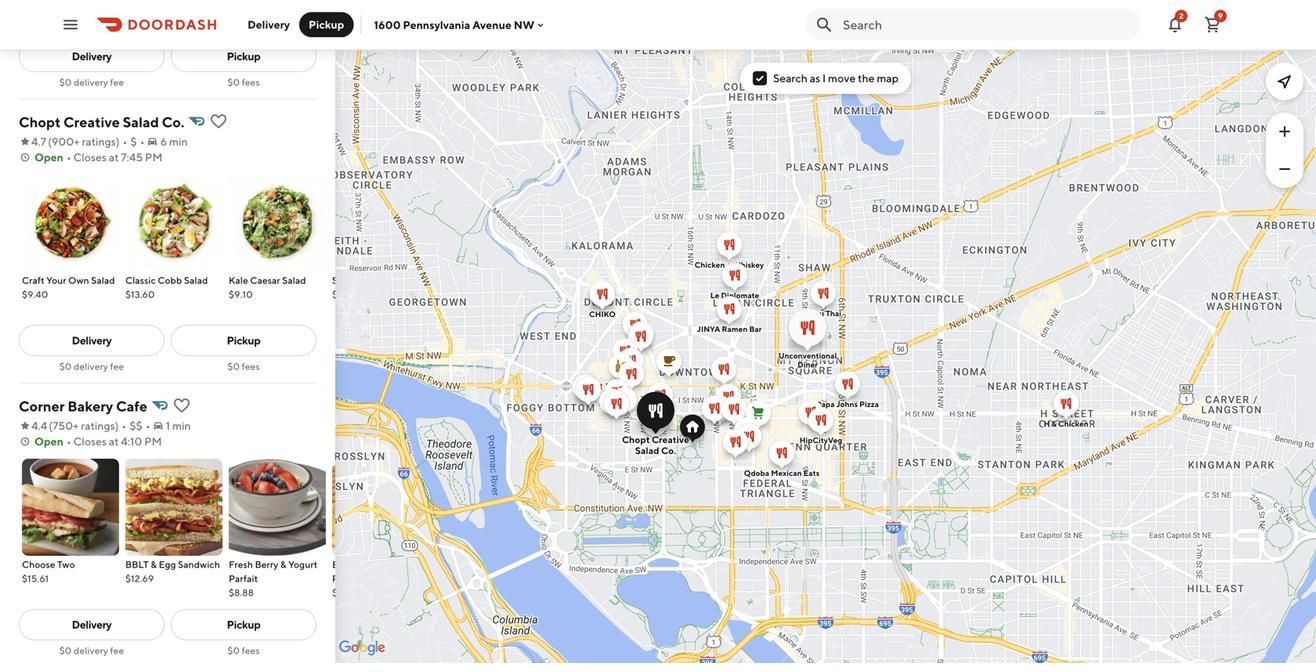 Task type: describe. For each thing, give the bounding box(es) containing it.
$0 delivery fee for bakery
[[59, 646, 124, 657]]

map region
[[293, 0, 1316, 664]]

delivery inside button
[[248, 18, 290, 31]]

$12.69
[[125, 574, 154, 585]]

classic cobb salad $13.60
[[125, 275, 208, 300]]

$15.61
[[22, 574, 49, 585]]

min for chopt creative salad co.
[[169, 135, 188, 148]]

1 min
[[166, 420, 191, 433]]

choose
[[22, 559, 55, 570]]

fresh
[[229, 559, 253, 570]]

2 items, open order cart image
[[1204, 15, 1222, 34]]

own
[[68, 275, 89, 286]]

& inside the bblt & egg sandwich $12.69
[[151, 559, 157, 570]]

choose two image
[[22, 459, 119, 556]]

1 fees from the top
[[242, 77, 260, 88]]

$9.40
[[22, 289, 48, 300]]

panini
[[332, 574, 359, 585]]

min for corner bakery cafe
[[172, 420, 191, 433]]

classic
[[125, 275, 156, 286]]

pennsylvania
[[403, 18, 470, 31]]

7:45
[[121, 151, 143, 164]]

pickup link for chopt creative salad co.
[[171, 325, 317, 357]]

& inside fresh berry & yogurt parfait $8.88
[[280, 559, 286, 570]]

santa fe salad $10.60
[[332, 275, 396, 300]]

zoom out image
[[1276, 160, 1294, 179]]

closes for creative
[[73, 151, 107, 164]]

$10.60
[[332, 289, 363, 300]]

caesar
[[250, 275, 280, 286]]

pickup link for corner bakery cafe
[[171, 610, 317, 641]]

1 delivery from the top
[[74, 77, 108, 88]]

4:10
[[121, 435, 142, 448]]

cheddar
[[370, 559, 408, 570]]

corner
[[19, 398, 65, 415]]

$10.15
[[332, 588, 360, 599]]

2 button
[[1166, 9, 1188, 40]]

900+
[[52, 135, 80, 148]]

click to add this store to your saved list image
[[209, 112, 228, 131]]

fresh berry & yogurt parfait $8.88
[[229, 559, 318, 599]]

closes for bakery
[[73, 435, 107, 448]]

open • closes at 7:45 pm
[[34, 151, 163, 164]]

1600 pennsylvania avenue nw button
[[374, 18, 547, 31]]

bacon & cheddar panini $10.15
[[332, 559, 408, 599]]

delivery link for creative
[[19, 325, 165, 357]]

kale caesar salad image
[[229, 175, 326, 272]]

search
[[773, 72, 808, 85]]

1 $0 delivery fee from the top
[[59, 77, 124, 88]]

choose two $15.61
[[22, 559, 75, 585]]

$
[[130, 135, 137, 148]]

delivery button
[[238, 12, 299, 37]]

$9.10
[[229, 289, 253, 300]]

1
[[166, 420, 170, 433]]

( 750+ ratings )
[[49, 420, 119, 433]]

click to add this store to your saved list image
[[172, 396, 191, 415]]

nw
[[514, 18, 535, 31]]

6 min
[[160, 135, 188, 148]]

delivery for 3rd pickup link from the bottom of the page
[[72, 50, 112, 63]]

your
[[46, 275, 66, 286]]

9
[[1218, 11, 1223, 20]]

as
[[810, 72, 820, 85]]

bblt & egg sandwich $12.69
[[125, 559, 220, 585]]

fresh berry & yogurt parfait image
[[229, 459, 326, 556]]

ratings for creative
[[82, 135, 116, 148]]

) for creative
[[116, 135, 120, 148]]

open for chopt
[[34, 151, 63, 164]]

4.7
[[31, 135, 46, 148]]

the
[[858, 72, 875, 85]]

1600
[[374, 18, 401, 31]]

pickup for 3rd pickup link from the bottom of the page
[[227, 50, 261, 63]]

i
[[823, 72, 826, 85]]

• right $
[[140, 135, 145, 148]]

1 pickup link from the top
[[171, 41, 317, 72]]

$0 fees for chopt creative salad co.
[[227, 361, 260, 372]]

open • closes at 4:10 pm
[[34, 435, 162, 448]]

• $
[[123, 135, 137, 148]]

2
[[1179, 11, 1184, 20]]

4.4
[[31, 420, 47, 433]]

• left $$
[[122, 420, 126, 433]]

1 $0 fees from the top
[[227, 77, 260, 88]]

sandwich
[[178, 559, 220, 570]]

kale caesar salad $9.10
[[229, 275, 306, 300]]

classic cobb salad image
[[125, 175, 223, 272]]

6
[[160, 135, 167, 148]]

fe
[[359, 275, 370, 286]]

( for corner
[[49, 420, 53, 433]]

ratings for bakery
[[81, 420, 115, 433]]

bacon
[[332, 559, 360, 570]]

avenue
[[473, 18, 512, 31]]

kale
[[229, 275, 248, 286]]

delivery for bakery
[[74, 646, 108, 657]]

• down 750+
[[67, 435, 71, 448]]

$13.60
[[125, 289, 155, 300]]

1 fee from the top
[[110, 77, 124, 88]]

map
[[877, 72, 899, 85]]

pickup button
[[299, 12, 354, 37]]

fees for chopt creative salad co.
[[242, 361, 260, 372]]



Task type: locate. For each thing, give the bounding box(es) containing it.
pickup link down $9.10
[[171, 325, 317, 357]]

cafe
[[116, 398, 147, 415]]

2 $0 fees from the top
[[227, 361, 260, 372]]

750+
[[53, 420, 79, 433]]

0 vertical spatial delivery
[[74, 77, 108, 88]]

open down 4.7
[[34, 151, 63, 164]]

diplomate
[[721, 291, 759, 300], [721, 291, 759, 300]]

0 vertical spatial $0 delivery fee
[[59, 77, 124, 88]]

parfait
[[229, 574, 258, 585]]

)
[[116, 135, 120, 148], [115, 420, 119, 433]]

co.
[[162, 114, 184, 130], [661, 445, 676, 456], [661, 445, 676, 456]]

delivery link for bakery
[[19, 610, 165, 641]]

2 vertical spatial pickup link
[[171, 610, 317, 641]]

2 vertical spatial delivery
[[74, 646, 108, 657]]

unconventional diner
[[779, 351, 837, 369], [779, 351, 837, 369]]

pickup link down the delivery button
[[171, 41, 317, 72]]

$0
[[59, 77, 72, 88], [227, 77, 240, 88], [59, 361, 72, 372], [227, 361, 240, 372], [59, 646, 72, 657], [227, 646, 240, 657]]

$0 fees down $8.88
[[227, 646, 260, 657]]

0 vertical spatial min
[[169, 135, 188, 148]]

9 button
[[1197, 9, 1229, 40]]

bblt
[[125, 559, 149, 570]]

pm
[[145, 151, 163, 164], [144, 435, 162, 448]]

craft
[[22, 275, 44, 286]]

pm for salad
[[145, 151, 163, 164]]

2 pickup link from the top
[[171, 325, 317, 357]]

3 fees from the top
[[242, 646, 260, 657]]

$0 delivery fee for creative
[[59, 361, 124, 372]]

pickup inside button
[[309, 18, 344, 31]]

pickup link
[[171, 41, 317, 72], [171, 325, 317, 357], [171, 610, 317, 641]]

min right 6
[[169, 135, 188, 148]]

pickup right the delivery button
[[309, 18, 344, 31]]

( right 4.4
[[49, 420, 53, 433]]

2 vertical spatial $0 delivery fee
[[59, 646, 124, 657]]

) for bakery
[[115, 420, 119, 433]]

0 vertical spatial $0 fees
[[227, 77, 260, 88]]

chiko
[[589, 310, 616, 319], [589, 310, 616, 319]]

mexican
[[771, 469, 802, 478], [771, 469, 802, 478]]

1 vertical spatial fees
[[242, 361, 260, 372]]

0 vertical spatial pickup link
[[171, 41, 317, 72]]

berry
[[255, 559, 278, 570]]

1 delivery link from the top
[[19, 41, 165, 72]]

• $$
[[122, 420, 143, 433]]

bblt & egg sandwich image
[[125, 459, 223, 556]]

fee for creative
[[110, 361, 124, 372]]

1 vertical spatial pm
[[144, 435, 162, 448]]

pickup for pickup link related to corner bakery cafe
[[227, 619, 261, 632]]

2 closes from the top
[[73, 435, 107, 448]]

craft your own salad $9.40
[[22, 275, 115, 300]]

2 vertical spatial fee
[[110, 646, 124, 657]]

delivery link down two
[[19, 610, 165, 641]]

1 vertical spatial closes
[[73, 435, 107, 448]]

santa
[[332, 275, 357, 286]]

closes down ( 750+ ratings )
[[73, 435, 107, 448]]

pm right 4:10
[[144, 435, 162, 448]]

yogurt
[[288, 559, 318, 570]]

Store search: begin typing to search for stores available on DoorDash text field
[[843, 16, 1131, 33]]

0 vertical spatial fee
[[110, 77, 124, 88]]

2 delivery from the top
[[74, 361, 108, 372]]

2 vertical spatial fees
[[242, 646, 260, 657]]

at left 4:10
[[109, 435, 119, 448]]

zoom in image
[[1276, 122, 1294, 141]]

whiskey
[[732, 261, 764, 270], [732, 261, 764, 270]]

min right 1
[[172, 420, 191, 433]]

delivery link down craft your own salad $9.40
[[19, 325, 165, 357]]

delivery left the pickup button on the top of the page
[[248, 18, 290, 31]]

pickup
[[309, 18, 344, 31], [227, 50, 261, 63], [227, 334, 261, 347], [227, 619, 261, 632]]

2 vertical spatial delivery link
[[19, 610, 165, 641]]

delivery down craft your own salad $9.40
[[72, 334, 112, 347]]

ratings up open • closes at 7:45 pm
[[82, 135, 116, 148]]

1 vertical spatial at
[[109, 435, 119, 448]]

closes
[[73, 151, 107, 164], [73, 435, 107, 448]]

0 vertical spatial ratings
[[82, 135, 116, 148]]

delivery
[[74, 77, 108, 88], [74, 361, 108, 372], [74, 646, 108, 657]]

1 open from the top
[[34, 151, 63, 164]]

3 fee from the top
[[110, 646, 124, 657]]

jinya
[[697, 325, 720, 334], [697, 325, 720, 334]]

at
[[109, 151, 119, 164], [109, 435, 119, 448]]

salad inside 'classic cobb salad $13.60'
[[184, 275, 208, 286]]

2 delivery link from the top
[[19, 325, 165, 357]]

average rating of 4.7 out of 5 element
[[19, 134, 46, 150]]

cobb
[[158, 275, 182, 286]]

1 closes from the top
[[73, 151, 107, 164]]

3 delivery link from the top
[[19, 610, 165, 641]]

1 at from the top
[[109, 151, 119, 164]]

1 vertical spatial min
[[172, 420, 191, 433]]

• right $$
[[146, 420, 150, 433]]

beau
[[805, 309, 824, 318], [805, 309, 824, 318]]

0 vertical spatial open
[[34, 151, 63, 164]]

) left "• $$" on the left bottom of the page
[[115, 420, 119, 433]]

3 delivery from the top
[[74, 646, 108, 657]]

chopt
[[19, 114, 61, 130], [622, 434, 650, 445], [622, 434, 650, 445]]

1 vertical spatial pickup link
[[171, 325, 317, 357]]

salad
[[123, 114, 159, 130], [91, 275, 115, 286], [184, 275, 208, 286], [282, 275, 306, 286], [372, 275, 396, 286], [635, 445, 659, 456], [635, 445, 659, 456]]

3 $0 delivery fee from the top
[[59, 646, 124, 657]]

papa johns pizza
[[816, 400, 879, 409], [816, 400, 879, 409]]

chopt creative salad co.
[[19, 114, 184, 130], [622, 434, 690, 456], [622, 434, 690, 456]]

delivery for pickup link related to corner bakery cafe
[[72, 619, 112, 632]]

• down the 900+
[[67, 151, 71, 164]]

$8.88
[[229, 588, 254, 599]]

creative
[[64, 114, 120, 130], [652, 434, 690, 445], [652, 434, 690, 445]]

1 vertical spatial ratings
[[81, 420, 115, 433]]

average rating of 4.4 out of 5 element
[[19, 418, 47, 434]]

delivery down 'open menu' image at the top of the page
[[72, 50, 112, 63]]

Search as I move the map checkbox
[[753, 71, 767, 85]]

chicken
[[695, 261, 725, 270], [695, 261, 725, 270], [1059, 420, 1089, 429], [1059, 420, 1089, 429]]

3 $0 fees from the top
[[227, 646, 260, 657]]

at left 7:45
[[109, 151, 119, 164]]

at for creative
[[109, 151, 119, 164]]

pickup down $8.88
[[227, 619, 261, 632]]

pickup for pickup link corresponding to chopt creative salad co.
[[227, 334, 261, 347]]

pm down 6
[[145, 151, 163, 164]]

open
[[34, 151, 63, 164], [34, 435, 63, 448]]

unconventional
[[779, 351, 837, 360], [779, 351, 837, 360]]

delivery link down 'open menu' image at the top of the page
[[19, 41, 165, 72]]

open menu image
[[61, 15, 80, 34]]

0 vertical spatial pm
[[145, 151, 163, 164]]

$0 fees up click to add this store to your saved list image
[[227, 77, 260, 88]]

delivery link
[[19, 41, 165, 72], [19, 325, 165, 357], [19, 610, 165, 641]]

& inside bacon & cheddar panini $10.15
[[362, 559, 368, 570]]

closes down ( 900+ ratings )
[[73, 151, 107, 164]]

2 $0 delivery fee from the top
[[59, 361, 124, 372]]

pm for cafe
[[144, 435, 162, 448]]

notification bell image
[[1166, 15, 1185, 34]]

delivery
[[248, 18, 290, 31], [72, 50, 112, 63], [72, 334, 112, 347], [72, 619, 112, 632]]

fees down $8.88
[[242, 646, 260, 657]]

delivery for creative
[[74, 361, 108, 372]]

qdoba
[[744, 469, 770, 478], [744, 469, 770, 478]]

fees down $9.10
[[242, 361, 260, 372]]

1 vertical spatial delivery
[[74, 361, 108, 372]]

two
[[57, 559, 75, 570]]

salad inside craft your own salad $9.40
[[91, 275, 115, 286]]

$0 fees
[[227, 77, 260, 88], [227, 361, 260, 372], [227, 646, 260, 657]]

move
[[828, 72, 856, 85]]

fee
[[110, 77, 124, 88], [110, 361, 124, 372], [110, 646, 124, 657]]

powered by google image
[[339, 641, 386, 657]]

1 vertical spatial (
[[49, 420, 53, 433]]

1 vertical spatial open
[[34, 435, 63, 448]]

1 vertical spatial )
[[115, 420, 119, 433]]

eats
[[804, 469, 820, 478], [804, 469, 820, 478]]

1 vertical spatial $0 fees
[[227, 361, 260, 372]]

0 vertical spatial at
[[109, 151, 119, 164]]

$0 fees for corner bakery cafe
[[227, 646, 260, 657]]

pickup for the pickup button on the top of the page
[[309, 18, 344, 31]]

delivery for pickup link corresponding to chopt creative salad co.
[[72, 334, 112, 347]]

diner
[[798, 360, 818, 369], [798, 360, 818, 369]]

1600 pennsylvania avenue nw
[[374, 18, 535, 31]]

fees for corner bakery cafe
[[242, 646, 260, 657]]

salad inside kale caesar salad $9.10
[[282, 275, 306, 286]]

jinya ramen bar
[[697, 325, 762, 334], [697, 325, 762, 334]]

2 open from the top
[[34, 435, 63, 448]]

( right 4.7
[[48, 135, 52, 148]]

2 fee from the top
[[110, 361, 124, 372]]

ratings up the open • closes at 4:10 pm
[[81, 420, 115, 433]]

2 at from the top
[[109, 435, 119, 448]]

beau thai
[[805, 309, 842, 318], [805, 309, 842, 318]]

2 vertical spatial $0 fees
[[227, 646, 260, 657]]

open for corner
[[34, 435, 63, 448]]

$0 delivery fee
[[59, 77, 124, 88], [59, 361, 124, 372], [59, 646, 124, 657]]

fees
[[242, 77, 260, 88], [242, 361, 260, 372], [242, 646, 260, 657]]

bakery
[[68, 398, 113, 415]]

1 vertical spatial $0 delivery fee
[[59, 361, 124, 372]]

( 900+ ratings )
[[48, 135, 120, 148]]

pickup link down $8.88
[[171, 610, 317, 641]]

0 vertical spatial delivery link
[[19, 41, 165, 72]]

0 vertical spatial closes
[[73, 151, 107, 164]]

delivery down two
[[72, 619, 112, 632]]

1 vertical spatial delivery link
[[19, 325, 165, 357]]

craft your own salad image
[[22, 175, 119, 272]]

• left $
[[123, 135, 127, 148]]

0 vertical spatial (
[[48, 135, 52, 148]]

open down 4.4
[[34, 435, 63, 448]]

) left • $
[[116, 135, 120, 148]]

3 pickup link from the top
[[171, 610, 317, 641]]

egg
[[159, 559, 176, 570]]

$0 fees down $9.10
[[227, 361, 260, 372]]

bar
[[749, 325, 762, 334], [749, 325, 762, 334]]

le
[[711, 291, 720, 300], [711, 291, 720, 300]]

recenter the map image
[[1276, 72, 1294, 91]]

corner bakery cafe
[[19, 398, 147, 415]]

( for chopt
[[48, 135, 52, 148]]

pickup down $9.10
[[227, 334, 261, 347]]

1 vertical spatial fee
[[110, 361, 124, 372]]

pickup down the delivery button
[[227, 50, 261, 63]]

search as i move the map
[[773, 72, 899, 85]]

•
[[123, 135, 127, 148], [140, 135, 145, 148], [67, 151, 71, 164], [122, 420, 126, 433], [146, 420, 150, 433], [67, 435, 71, 448]]

salad inside santa fe salad $10.60
[[372, 275, 396, 286]]

fees down the delivery button
[[242, 77, 260, 88]]

at for bakery
[[109, 435, 119, 448]]

0 vertical spatial )
[[116, 135, 120, 148]]

papa
[[816, 400, 835, 409], [816, 400, 835, 409]]

hipcityveg
[[800, 436, 843, 445], [800, 436, 843, 445]]

2 fees from the top
[[242, 361, 260, 372]]

fee for bakery
[[110, 646, 124, 657]]

johns
[[836, 400, 858, 409], [836, 400, 858, 409]]

0 vertical spatial fees
[[242, 77, 260, 88]]

&
[[1052, 420, 1057, 429], [1052, 420, 1057, 429], [151, 559, 157, 570], [280, 559, 286, 570], [362, 559, 368, 570]]

$$
[[130, 420, 143, 433]]



Task type: vqa. For each thing, say whether or not it's contained in the screenshot.


